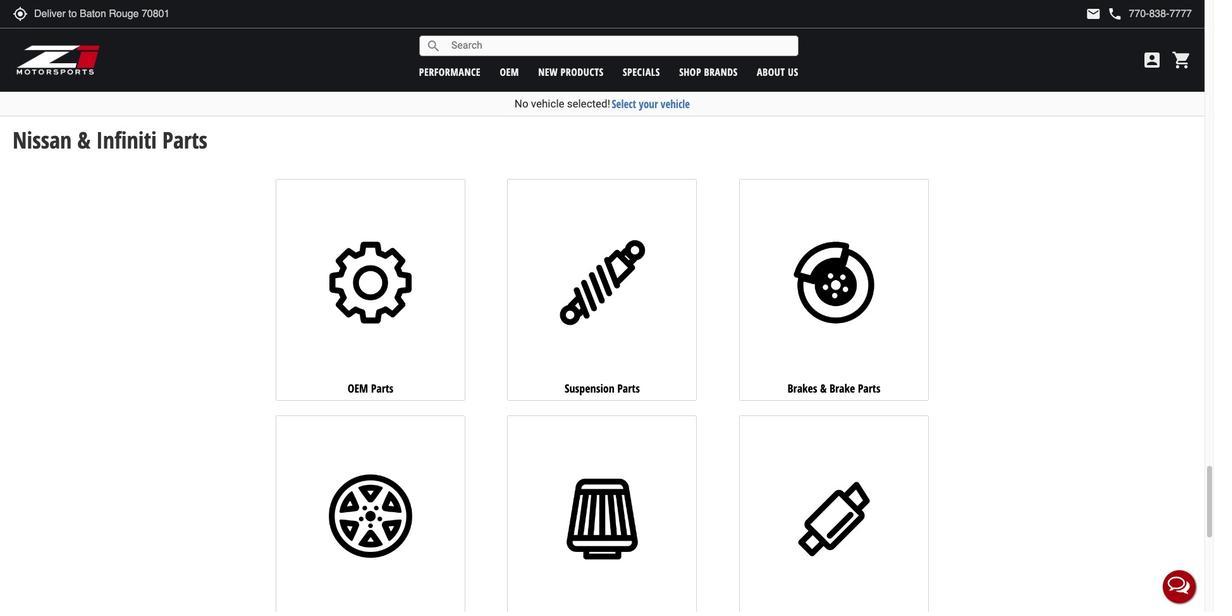 Task type: locate. For each thing, give the bounding box(es) containing it.
account_box link
[[1139, 50, 1165, 70]]

suspension image
[[512, 192, 693, 373]]

shop
[[679, 65, 701, 79]]

1 horizontal spatial &
[[820, 381, 827, 396]]

0 horizontal spatial &
[[77, 124, 90, 155]]

& left brake
[[820, 381, 827, 396]]

vehicle right no
[[531, 97, 564, 110]]

shopping_cart link
[[1169, 50, 1192, 70]]

0 vertical spatial oem
[[500, 65, 519, 79]]

oem for oem  parts
[[348, 381, 368, 396]]

1 horizontal spatial oem
[[500, 65, 519, 79]]

infiniti
[[96, 124, 157, 155]]

us
[[788, 65, 798, 79]]

brake
[[830, 381, 855, 396]]

suspension parts
[[565, 381, 640, 396]]

performance
[[419, 65, 481, 79]]

vehicle right the your
[[661, 97, 690, 111]]

performance link
[[419, 65, 481, 79]]

wheels / tires image
[[280, 429, 461, 609]]

0 horizontal spatial oem
[[348, 381, 368, 396]]

select your vehicle link
[[612, 97, 690, 111]]

0 vertical spatial &
[[77, 124, 90, 155]]

my_location
[[13, 6, 28, 22]]

& right the nissan
[[77, 124, 90, 155]]

Search search field
[[441, 36, 798, 56]]

oem
[[500, 65, 519, 79], [348, 381, 368, 396]]

oem link
[[500, 65, 519, 79]]

0 horizontal spatial vehicle
[[531, 97, 564, 110]]

oem  parts link
[[276, 179, 465, 401]]

shop brands link
[[679, 65, 738, 79]]

mail
[[1086, 6, 1101, 22]]

suspension parts link
[[507, 179, 697, 401]]

vehicle
[[661, 97, 690, 111], [531, 97, 564, 110]]

&
[[77, 124, 90, 155], [820, 381, 827, 396]]

oem  parts
[[348, 381, 394, 396]]

about us
[[757, 65, 798, 79]]

1 vertical spatial &
[[820, 381, 827, 396]]

specials link
[[623, 65, 660, 79]]

nissan
[[13, 124, 72, 155]]

about us link
[[757, 65, 798, 79]]

parts
[[162, 124, 207, 155], [371, 381, 394, 396], [617, 381, 640, 396], [858, 381, 880, 396]]

new
[[538, 65, 558, 79]]

z1 motorsports logo image
[[16, 44, 101, 76]]

no
[[515, 97, 528, 110]]

brakes & brake parts
[[788, 381, 880, 396]]

latest
[[13, 31, 60, 59]]

1 vertical spatial oem
[[348, 381, 368, 396]]

selected!
[[567, 97, 610, 110]]

new products
[[538, 65, 604, 79]]

select
[[612, 97, 636, 111]]

latest socials
[[13, 31, 118, 59]]

about
[[757, 65, 785, 79]]



Task type: vqa. For each thing, say whether or not it's contained in the screenshot.
Shop Link
no



Task type: describe. For each thing, give the bounding box(es) containing it.
brakes
[[788, 381, 817, 396]]

& for nissan
[[77, 124, 90, 155]]

nissan & infiniti parts
[[13, 124, 207, 155]]

brakes image
[[744, 192, 924, 373]]

oem for oem link
[[500, 65, 519, 79]]

search
[[426, 38, 441, 53]]

new products link
[[538, 65, 604, 79]]

shopping_cart
[[1172, 50, 1192, 70]]

phone
[[1107, 6, 1123, 22]]

no vehicle selected! select your vehicle
[[515, 97, 690, 111]]

phone link
[[1107, 6, 1192, 22]]

1 horizontal spatial vehicle
[[661, 97, 690, 111]]

air intakes image
[[512, 429, 693, 609]]

& for brakes
[[820, 381, 827, 396]]

socials
[[65, 31, 118, 59]]

mail link
[[1086, 6, 1101, 22]]

oem parts image
[[280, 192, 461, 373]]

your
[[639, 97, 658, 111]]

suspension
[[565, 381, 615, 396]]

products
[[561, 65, 604, 79]]

specials
[[623, 65, 660, 79]]

shop brands
[[679, 65, 738, 79]]

brands
[[704, 65, 738, 79]]

mail phone
[[1086, 6, 1123, 22]]

account_box
[[1142, 50, 1162, 70]]

brakes & brake parts link
[[739, 179, 929, 401]]

vehicle inside 'no vehicle selected! select your vehicle'
[[531, 97, 564, 110]]

exhaust image
[[744, 429, 924, 609]]



